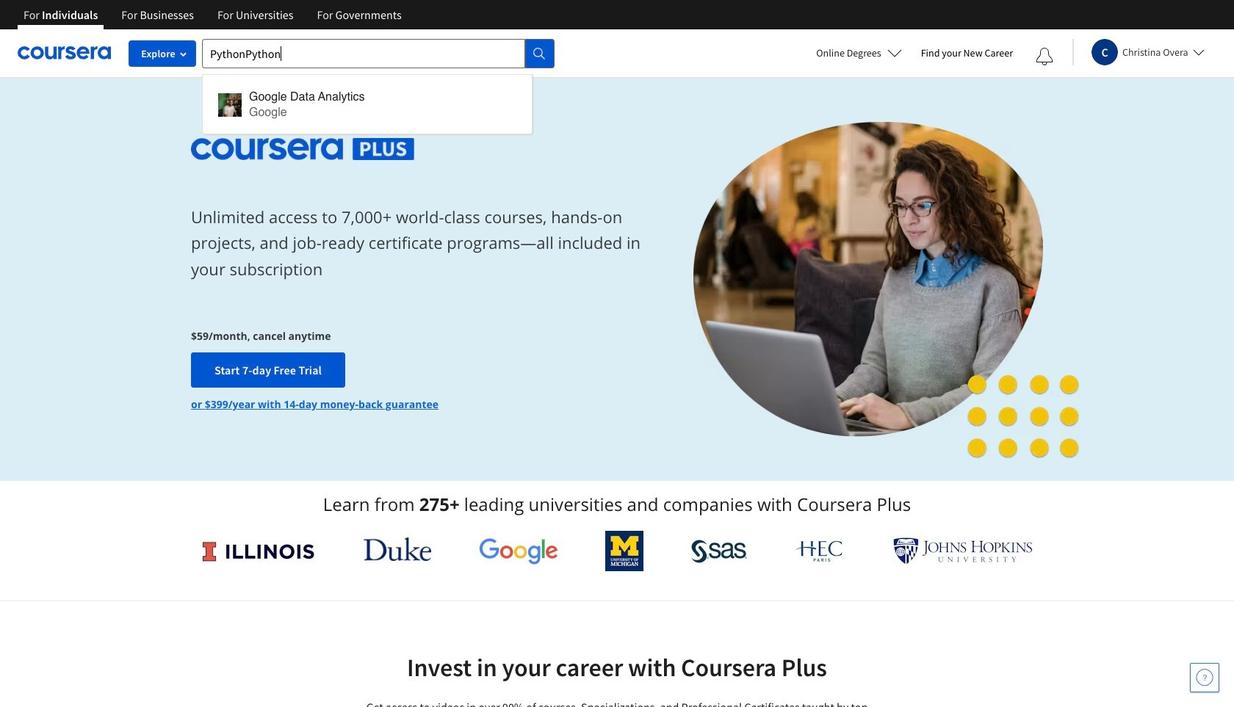 Task type: vqa. For each thing, say whether or not it's contained in the screenshot.
4 related to 4
no



Task type: locate. For each thing, give the bounding box(es) containing it.
banner navigation
[[12, 0, 413, 29]]

university of illinois at urbana-champaign image
[[201, 540, 316, 563]]

google image
[[479, 538, 558, 565]]

suggestion image image
[[218, 93, 242, 116]]

What do you want to learn? text field
[[202, 39, 525, 68]]

None search field
[[202, 39, 555, 134]]

help center image
[[1196, 669, 1214, 687]]

coursera plus image
[[191, 138, 415, 160]]



Task type: describe. For each thing, give the bounding box(es) containing it.
hec paris image
[[795, 536, 846, 567]]

johns hopkins university image
[[894, 538, 1033, 565]]

coursera image
[[18, 41, 111, 65]]

university of michigan image
[[606, 531, 644, 572]]

sas image
[[691, 540, 747, 563]]

duke university image
[[363, 538, 431, 561]]



